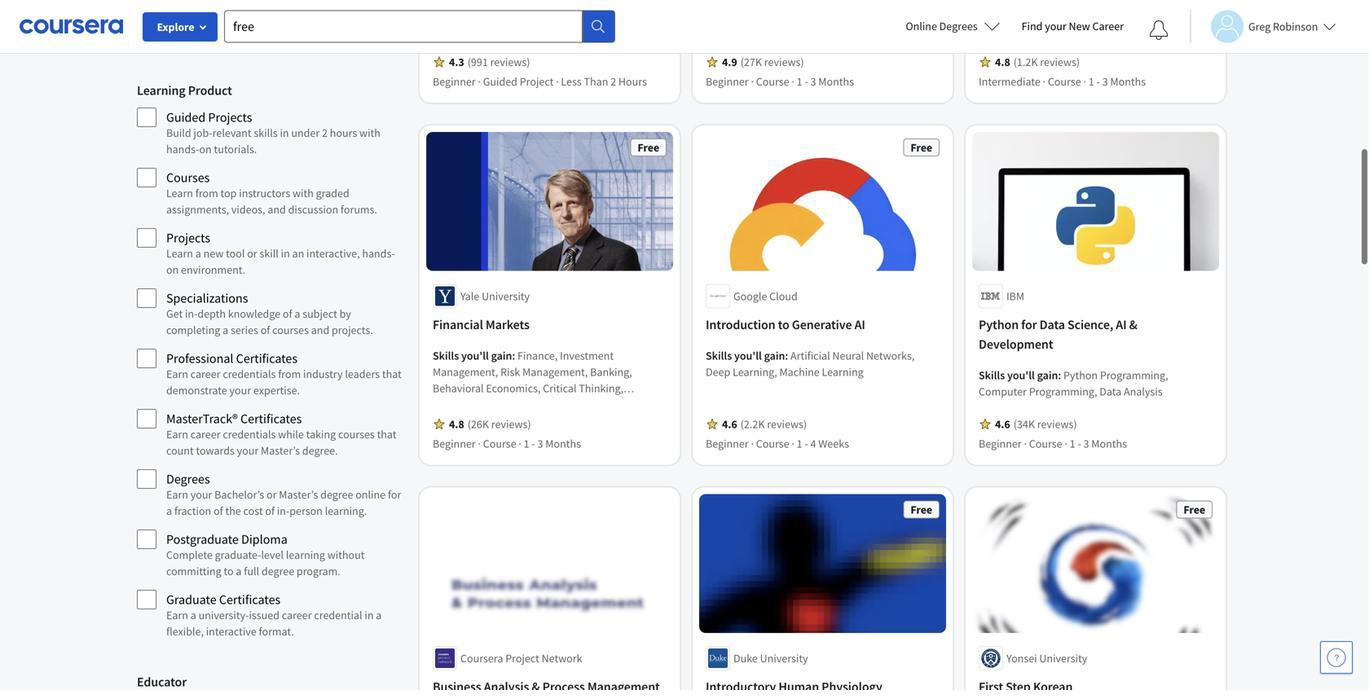 Task type: vqa. For each thing, say whether or not it's contained in the screenshot.
top Computer Science
no



Task type: locate. For each thing, give the bounding box(es) containing it.
earn for professional certificates
[[166, 367, 188, 381]]

on for projects
[[166, 262, 179, 277]]

professional certificates
[[166, 350, 298, 367]]

0 vertical spatial career
[[191, 367, 220, 381]]

learn for projects
[[166, 246, 193, 261]]

1 placeholder image from the left
[[426, 494, 673, 690]]

towards
[[196, 443, 235, 458]]

1 down 4.6 (34k reviews)
[[1070, 436, 1076, 451]]

that inside earn career credentials from industry leaders that demonstrate your expertise.
[[382, 367, 402, 381]]

2 4.6 from the left
[[995, 417, 1010, 431]]

2 vertical spatial in
[[365, 608, 374, 623]]

course down 4.8 (26k reviews)
[[483, 436, 516, 451]]

coursera image
[[20, 13, 123, 39]]

your up fraction
[[191, 487, 212, 502]]

economics,
[[486, 381, 541, 396]]

certificates for mastertrack® certificates
[[240, 411, 302, 427]]

beginner down compliance,
[[433, 436, 476, 451]]

0 horizontal spatial gain
[[491, 348, 512, 363]]

beginner for introduction to generative ai
[[706, 436, 749, 451]]

explore button
[[143, 12, 218, 42]]

0 vertical spatial from
[[195, 186, 218, 201]]

0 horizontal spatial or
[[247, 246, 257, 261]]

1 vertical spatial from
[[278, 367, 301, 381]]

degrees down count
[[166, 471, 210, 487]]

· left the less
[[556, 74, 559, 89]]

course down 4.6 (34k reviews)
[[1029, 436, 1062, 451]]

learn up "assignments,"
[[166, 186, 193, 201]]

1 horizontal spatial skills
[[706, 348, 732, 363]]

0 vertical spatial 4
[[177, 36, 183, 52]]

python down python for data science, ai & development 'link'
[[1064, 368, 1098, 383]]

guided down the 4.3 (991 reviews)
[[483, 74, 517, 89]]

university for yonsei university
[[1039, 651, 1088, 666]]

or
[[247, 246, 257, 261], [267, 487, 277, 502]]

1 horizontal spatial python
[[1064, 368, 1098, 383]]

a left full
[[236, 564, 242, 579]]

1 horizontal spatial or
[[267, 487, 277, 502]]

projects up tutorials.
[[208, 109, 252, 126]]

on inside the build job-relevant skills in under 2 hours with hands-on tutorials.
[[199, 142, 212, 156]]

gain down python for data science, ai & development
[[1037, 368, 1058, 383]]

1 vertical spatial in
[[281, 246, 290, 261]]

or inside earn your bachelor's or master's degree online for a fraction of the cost of in-person learning.
[[267, 487, 277, 502]]

in inside learn a new tool or skill in an interactive, hands- on environment.
[[281, 246, 290, 261]]

2 horizontal spatial skills
[[979, 368, 1005, 383]]

that up online on the left of the page
[[377, 427, 397, 442]]

university right yonsei
[[1039, 651, 1088, 666]]

0 horizontal spatial degrees
[[166, 471, 210, 487]]

project left the less
[[520, 74, 554, 89]]

beginner down (34k
[[979, 436, 1022, 451]]

0 horizontal spatial skills
[[433, 348, 459, 363]]

0 horizontal spatial skills you'll gain :
[[433, 348, 518, 363]]

that inside earn career credentials while taking courses that count towards your master's degree.
[[377, 427, 397, 442]]

0 horizontal spatial beginner · course · 1 - 3 months
[[433, 436, 581, 451]]

statistical
[[1091, 38, 1138, 53]]

0 horizontal spatial learning
[[137, 82, 186, 99]]

discussion
[[288, 202, 338, 217]]

beginner down 4.9
[[706, 74, 749, 89]]

0 horizontal spatial programming,
[[1029, 384, 1097, 399]]

in- inside get in-depth knowledge of a subject by completing a series of courses and projects.
[[185, 306, 198, 321]]

forums.
[[341, 202, 377, 217]]

0 horizontal spatial university
[[482, 289, 530, 303]]

artificial
[[791, 348, 830, 363]]

4.8 down excel,
[[995, 55, 1010, 69]]

your inside earn career credentials from industry leaders that demonstrate your expertise.
[[229, 383, 251, 398]]

of left 'subject'
[[283, 306, 292, 321]]

1 vertical spatial or
[[267, 487, 277, 502]]

greg robinson
[[1249, 19, 1318, 34]]

0 horizontal spatial management,
[[433, 365, 498, 379]]

4 down explore
[[177, 36, 183, 52]]

2 vertical spatial career
[[282, 608, 312, 623]]

1 horizontal spatial degrees
[[939, 19, 978, 33]]

reviews) for (991 reviews)
[[490, 55, 530, 69]]

· down 4.6 (2.2k reviews)
[[792, 436, 795, 451]]

earn up flexible,
[[166, 608, 188, 623]]

1 horizontal spatial learning
[[822, 365, 864, 379]]

you'll up computer
[[1007, 368, 1035, 383]]

0 horizontal spatial degree
[[262, 564, 294, 579]]

2 ai from the left
[[1116, 316, 1127, 333]]

2 horizontal spatial beginner · course · 1 - 3 months
[[979, 436, 1127, 451]]

1 horizontal spatial university
[[760, 651, 808, 666]]

career up "towards"
[[191, 427, 220, 442]]

beginner · course · 1 - 3 months down 4.9 (27k reviews)
[[706, 74, 854, 89]]

0 horizontal spatial in-
[[185, 306, 198, 321]]

months for 4.6 (34k reviews)
[[1092, 436, 1127, 451]]

placeholder image
[[426, 494, 673, 690], [699, 494, 946, 690], [972, 494, 1219, 690]]

skills you'll gain : down the financial markets
[[433, 348, 518, 363]]

1 horizontal spatial from
[[278, 367, 301, 381]]

earn career credentials from industry leaders that demonstrate your expertise.
[[166, 367, 402, 398]]

&
[[1129, 316, 1138, 333]]

0 horizontal spatial you'll
[[461, 348, 489, 363]]

1 vertical spatial degree
[[262, 564, 294, 579]]

underwriting,
[[495, 413, 561, 428]]

beginner · guided project · less than 2 hours
[[433, 74, 647, 89]]

or inside learn a new tool or skill in an interactive, hands- on environment.
[[247, 246, 257, 261]]

that right leaders
[[382, 367, 402, 381]]

yale university
[[461, 289, 530, 303]]

2 earn from the top
[[166, 427, 188, 442]]

a left 'subject'
[[295, 306, 300, 321]]

1 for python for data science, ai & development
[[1070, 436, 1076, 451]]

courses down 'subject'
[[272, 323, 309, 337]]

1 horizontal spatial ai
[[1116, 316, 1127, 333]]

mastertrack® certificates
[[166, 411, 302, 427]]

1 vertical spatial financial
[[433, 397, 476, 412]]

postgraduate diploma
[[166, 531, 288, 548]]

your right "towards"
[[237, 443, 259, 458]]

on down job-
[[199, 142, 212, 156]]

for inside python for data science, ai & development
[[1021, 316, 1037, 333]]

financial down behavioral on the left bottom of page
[[433, 397, 476, 412]]

career inside earn career credentials from industry leaders that demonstrate your expertise.
[[191, 367, 220, 381]]

in- right the cost
[[277, 504, 290, 518]]

4.6 (34k reviews)
[[995, 417, 1077, 431]]

1 credentials from the top
[[223, 367, 276, 381]]

0 horizontal spatial placeholder image
[[426, 494, 673, 690]]

0 vertical spatial to
[[778, 316, 790, 333]]

science,
[[1068, 316, 1113, 333]]

gain for for
[[1037, 368, 1058, 383]]

learn inside the learn from top instructors with graded assignments, videos, and discussion forums.
[[166, 186, 193, 201]]

university for duke university
[[760, 651, 808, 666]]

earn inside earn your bachelor's or master's degree online for a fraction of the cost of in-person learning.
[[166, 487, 188, 502]]

for inside earn your bachelor's or master's degree online for a fraction of the cost of in-person learning.
[[388, 487, 401, 502]]

course down 4.8 (1.2k reviews)
[[1048, 74, 1081, 89]]

0 vertical spatial degree
[[320, 487, 353, 502]]

earn inside earn a university-issued career credential in a flexible, interactive format.
[[166, 608, 188, 623]]

fraction
[[174, 504, 211, 518]]

mastertrack®
[[166, 411, 238, 427]]

google
[[734, 289, 767, 303]]

you'll for python
[[1007, 368, 1035, 383]]

1 horizontal spatial 4.8
[[995, 55, 1010, 69]]

format.
[[259, 624, 294, 639]]

What do you want to learn? text field
[[224, 10, 583, 43]]

· down (26k at the bottom left
[[478, 436, 481, 451]]

1 horizontal spatial degree
[[320, 487, 353, 502]]

master's inside earn career credentials while taking courses that count towards your master's degree.
[[261, 443, 300, 458]]

0 horizontal spatial 4.8
[[449, 417, 464, 431]]

projects down "assignments,"
[[166, 230, 210, 246]]

2 horizontal spatial you'll
[[1007, 368, 1035, 383]]

1 vertical spatial that
[[377, 427, 397, 442]]

in
[[280, 126, 289, 140], [281, 246, 290, 261], [365, 608, 374, 623]]

python programming, computer programming, data analysis
[[979, 368, 1168, 399]]

hands- down build at the left of page
[[166, 142, 199, 156]]

3 placeholder image from the left
[[972, 494, 1219, 690]]

1 horizontal spatial 4
[[811, 436, 816, 451]]

1 horizontal spatial to
[[778, 316, 790, 333]]

0 vertical spatial courses
[[272, 323, 309, 337]]

master's inside earn your bachelor's or master's degree online for a fraction of the cost of in-person learning.
[[279, 487, 318, 502]]

master's down while
[[261, 443, 300, 458]]

and inside get in-depth knowledge of a subject by completing a series of courses and projects.
[[311, 323, 329, 337]]

1 vertical spatial degrees
[[166, 471, 210, 487]]

interactive
[[206, 624, 257, 639]]

duke university
[[734, 651, 808, 666]]

skills up computer
[[979, 368, 1005, 383]]

python for for
[[979, 316, 1019, 333]]

3 earn from the top
[[166, 487, 188, 502]]

0 vertical spatial learn
[[166, 186, 193, 201]]

programming, up analysis
[[1100, 368, 1168, 383]]

in for projects
[[281, 246, 290, 261]]

0 horizontal spatial for
[[388, 487, 401, 502]]

4.8
[[995, 55, 1010, 69], [449, 417, 464, 431]]

from inside the learn from top instructors with graded assignments, videos, and discussion forums.
[[195, 186, 218, 201]]

course
[[756, 74, 789, 89], [1048, 74, 1081, 89], [483, 436, 516, 451], [756, 436, 789, 451], [1029, 436, 1062, 451]]

degrees
[[939, 19, 978, 33], [166, 471, 210, 487]]

completing
[[166, 323, 220, 337]]

gain up risk
[[491, 348, 512, 363]]

online
[[356, 487, 386, 502]]

of
[[283, 306, 292, 321], [261, 323, 270, 337], [214, 504, 223, 518], [265, 504, 275, 518]]

complete graduate-level learning without committing to a full degree program.
[[166, 548, 365, 579]]

bachelor's
[[214, 487, 264, 502]]

earn for graduate certificates
[[166, 608, 188, 623]]

career for mastertrack®
[[191, 427, 220, 442]]

- for financial markets
[[532, 436, 535, 451]]

management, up behavioral on the left bottom of page
[[433, 365, 498, 379]]

1 horizontal spatial 2
[[611, 74, 616, 89]]

banking,
[[590, 365, 632, 379]]

a inside earn your bachelor's or master's degree online for a fraction of the cost of in-person learning.
[[166, 504, 172, 518]]

1 4.6 from the left
[[722, 417, 737, 431]]

credentials inside earn career credentials while taking courses that count towards your master's degree.
[[223, 427, 276, 442]]

0 vertical spatial 4.8
[[995, 55, 1010, 69]]

without
[[327, 548, 365, 562]]

degree down level
[[262, 564, 294, 579]]

· down (27k at the top of page
[[751, 74, 754, 89]]

1 vertical spatial certificates
[[240, 411, 302, 427]]

knowledge
[[228, 306, 280, 321]]

: down python for data science, ai & development
[[1058, 368, 1061, 383]]

skills for python for data science, ai & development
[[979, 368, 1005, 383]]

credentials up "towards"
[[223, 427, 276, 442]]

2 horizontal spatial :
[[1058, 368, 1061, 383]]

python inside python for data science, ai & development
[[979, 316, 1019, 333]]

by
[[340, 306, 351, 321]]

: up risk
[[512, 348, 515, 363]]

hands- for projects
[[362, 246, 395, 261]]

on inside learn a new tool or skill in an interactive, hands- on environment.
[[166, 262, 179, 277]]

learn left new
[[166, 246, 193, 261]]

less
[[561, 74, 582, 89]]

0 vertical spatial project
[[520, 74, 554, 89]]

2 inside the build job-relevant skills in under 2 hours with hands-on tutorials.
[[322, 126, 328, 140]]

learning,
[[733, 365, 777, 379]]

your
[[1045, 19, 1067, 33], [229, 383, 251, 398], [237, 443, 259, 458], [191, 487, 212, 502]]

: for for
[[1058, 368, 1061, 383]]

1 for financial markets
[[524, 436, 529, 451]]

4.6 left (34k
[[995, 417, 1010, 431]]

learn a new tool or skill in an interactive, hands- on environment.
[[166, 246, 395, 277]]

hands- inside learn a new tool or skill in an interactive, hands- on environment.
[[362, 246, 395, 261]]

1 vertical spatial credentials
[[223, 427, 276, 442]]

0 horizontal spatial hands-
[[166, 142, 199, 156]]

certificates for professional certificates
[[236, 350, 298, 367]]

analysis, down economics,
[[478, 397, 520, 412]]

hands- right interactive,
[[362, 246, 395, 261]]

gain
[[491, 348, 512, 363], [764, 348, 785, 363], [1037, 368, 1058, 383]]

business
[[1064, 0, 1106, 4]]

2 financial from the top
[[433, 397, 476, 412]]

0 vertical spatial with
[[359, 126, 381, 140]]

coursera project network
[[461, 651, 582, 666]]

1 horizontal spatial management,
[[523, 365, 588, 379]]

guided inside the learning product group
[[166, 109, 206, 126]]

0 horizontal spatial ai
[[855, 316, 865, 333]]

0 horizontal spatial courses
[[272, 323, 309, 337]]

credentials inside earn career credentials from industry leaders that demonstrate your expertise.
[[223, 367, 276, 381]]

learning.
[[325, 504, 367, 518]]

skills up deep
[[706, 348, 732, 363]]

4.6 left (2.2k
[[722, 417, 737, 431]]

you'll down the financial markets
[[461, 348, 489, 363]]

relevant
[[212, 126, 252, 140]]

in inside the build job-relevant skills in under 2 hours with hands-on tutorials.
[[280, 126, 289, 140]]

learn inside learn a new tool or skill in an interactive, hands- on environment.
[[166, 246, 193, 261]]

ai up neural
[[855, 316, 865, 333]]

under
[[291, 126, 320, 140]]

: up machine
[[785, 348, 788, 363]]

degree up the learning.
[[320, 487, 353, 502]]

months
[[192, 11, 233, 28], [819, 74, 854, 89], [1110, 74, 1146, 89], [546, 436, 581, 451], [1092, 436, 1127, 451]]

analysis, up spreadsheet
[[1108, 0, 1150, 4]]

2 horizontal spatial skills you'll gain :
[[979, 368, 1064, 383]]

1 vertical spatial with
[[293, 186, 314, 201]]

certificates down full
[[219, 592, 281, 608]]

programming,
[[1100, 368, 1168, 383], [1029, 384, 1097, 399]]

4 left weeks
[[811, 436, 816, 451]]

4.9 (27k reviews)
[[722, 55, 804, 69]]

career up format.
[[282, 608, 312, 623]]

degrees right online
[[939, 19, 978, 33]]

1 vertical spatial python
[[1064, 368, 1098, 383]]

beginner · course · 1 - 3 months down 4.6 (34k reviews)
[[979, 436, 1127, 451]]

python inside python programming, computer programming, data analysis
[[1064, 368, 1098, 383]]

courses right taking
[[338, 427, 375, 442]]

leaders
[[345, 367, 380, 381]]

1 horizontal spatial on
[[199, 142, 212, 156]]

0 horizontal spatial 2
[[322, 126, 328, 140]]

you'll
[[461, 348, 489, 363], [734, 348, 762, 363], [1007, 368, 1035, 383]]

gain for to
[[764, 348, 785, 363]]

with inside the build job-relevant skills in under 2 hours with hands-on tutorials.
[[359, 126, 381, 140]]

1 vertical spatial learn
[[166, 246, 193, 261]]

degree
[[320, 487, 353, 502], [262, 564, 294, 579]]

guided down learning product
[[166, 109, 206, 126]]

to down graduate-
[[224, 564, 234, 579]]

reviews) up beginner · course · 1 - 4 weeks
[[767, 417, 807, 431]]

0 vertical spatial for
[[1021, 316, 1037, 333]]

3 for 4.6 (34k reviews)
[[1084, 436, 1089, 451]]

or right bachelor's
[[267, 487, 277, 502]]

1 vertical spatial to
[[224, 564, 234, 579]]

show notifications image
[[1149, 20, 1169, 40]]

2 horizontal spatial gain
[[1037, 368, 1058, 383]]

(27k
[[741, 55, 762, 69]]

course for financial markets
[[483, 436, 516, 451]]

in right the skills
[[280, 126, 289, 140]]

yonsei
[[1007, 651, 1037, 666]]

4 earn from the top
[[166, 608, 188, 623]]

4.6
[[722, 417, 737, 431], [995, 417, 1010, 431]]

0 horizontal spatial :
[[512, 348, 515, 363]]

-
[[805, 74, 808, 89], [1097, 74, 1100, 89], [532, 436, 535, 451], [805, 436, 808, 451], [1078, 436, 1081, 451]]

1 horizontal spatial for
[[1021, 316, 1037, 333]]

1 vertical spatial guided
[[166, 109, 206, 126]]

1 horizontal spatial courses
[[338, 427, 375, 442]]

3 for 4.8 (1.2k reviews)
[[1102, 74, 1108, 89]]

your inside earn career credentials while taking courses that count towards your master's degree.
[[237, 443, 259, 458]]

0 vertical spatial projects
[[208, 109, 252, 126]]

2 credentials from the top
[[223, 427, 276, 442]]

1 horizontal spatial 4.6
[[995, 417, 1010, 431]]

1 left weeks
[[797, 436, 802, 451]]

innovation,
[[522, 397, 577, 412]]

0 vertical spatial master's
[[261, 443, 300, 458]]

1-
[[166, 36, 177, 52]]

leadership
[[563, 413, 616, 428]]

1 vertical spatial project
[[505, 651, 539, 666]]

1 earn from the top
[[166, 367, 188, 381]]

degrees inside 'dropdown button'
[[939, 19, 978, 33]]

for
[[1021, 316, 1037, 333], [388, 487, 401, 502]]

reviews) right (26k at the bottom left
[[491, 417, 531, 431]]

2 placeholder image from the left
[[699, 494, 946, 690]]

1 vertical spatial hands-
[[362, 246, 395, 261]]

taking
[[306, 427, 336, 442]]

0 horizontal spatial 4
[[177, 36, 183, 52]]

1 horizontal spatial you'll
[[734, 348, 762, 363]]

earn inside earn career credentials while taking courses that count towards your master's degree.
[[166, 427, 188, 442]]

excel,
[[979, 38, 1006, 53]]

for right online on the left of the page
[[388, 487, 401, 502]]

2 learn from the top
[[166, 246, 193, 261]]

your inside earn your bachelor's or master's degree online for a fraction of the cost of in-person learning.
[[191, 487, 212, 502]]

skills
[[433, 348, 459, 363], [706, 348, 732, 363], [979, 368, 1005, 383]]

reviews) for (26k reviews)
[[491, 417, 531, 431]]

earn up demonstrate
[[166, 367, 188, 381]]

earn for mastertrack® certificates
[[166, 427, 188, 442]]

0 horizontal spatial on
[[166, 262, 179, 277]]

reviews) right (991
[[490, 55, 530, 69]]

committing
[[166, 564, 221, 579]]

0 vertical spatial credentials
[[223, 367, 276, 381]]

program.
[[297, 564, 340, 579]]

job-
[[194, 126, 212, 140]]

4.8 left (26k at the bottom left
[[449, 417, 464, 431]]

certificates up expertise.
[[236, 350, 298, 367]]

· down new
[[1084, 74, 1086, 89]]

1 horizontal spatial in-
[[277, 504, 290, 518]]

placeholder image for yonsei university
[[972, 494, 1219, 690]]

2 horizontal spatial university
[[1039, 651, 1088, 666]]

university right duke
[[760, 651, 808, 666]]

0 vertical spatial learning
[[137, 82, 186, 99]]

introduction to generative ai link
[[706, 315, 940, 334]]

weeks
[[819, 436, 849, 451]]

1 vertical spatial in-
[[277, 504, 290, 518]]

placeholder image for duke university
[[699, 494, 946, 690]]

0 horizontal spatial python
[[979, 316, 1019, 333]]

in right the credential
[[365, 608, 374, 623]]

skills you'll gain : for financial
[[433, 348, 518, 363]]

0 vertical spatial 2
[[611, 74, 616, 89]]

0 horizontal spatial 4.6
[[722, 417, 737, 431]]

hands- inside the build job-relevant skills in under 2 hours with hands-on tutorials.
[[166, 142, 199, 156]]

: for to
[[785, 348, 788, 363]]

- for python for data science, ai & development
[[1078, 436, 1081, 451]]

0 vertical spatial in-
[[185, 306, 198, 321]]

gain up learning,
[[764, 348, 785, 363]]

0 vertical spatial certificates
[[236, 350, 298, 367]]

0 horizontal spatial to
[[224, 564, 234, 579]]

beginner down (2.2k
[[706, 436, 749, 451]]

earn inside earn career credentials from industry leaders that demonstrate your expertise.
[[166, 367, 188, 381]]

master's up person in the left bottom of the page
[[279, 487, 318, 502]]

a left fraction
[[166, 504, 172, 518]]

None search field
[[224, 10, 615, 43]]

4.8 for 4.8 (1.2k reviews)
[[995, 55, 1010, 69]]

2 horizontal spatial placeholder image
[[972, 494, 1219, 690]]

cost
[[243, 504, 263, 518]]

2 left hours
[[322, 126, 328, 140]]

yonsei university
[[1007, 651, 1088, 666]]

and inside the learn from top instructors with graded assignments, videos, and discussion forums.
[[268, 202, 286, 217]]

in- up completing
[[185, 306, 198, 321]]

reviews) right (27k at the top of page
[[764, 55, 804, 69]]

get
[[166, 306, 183, 321]]

1 learn from the top
[[166, 186, 193, 201]]

visualization
[[1140, 38, 1200, 53]]

0 vertical spatial degrees
[[939, 19, 978, 33]]

your up the mastertrack® certificates
[[229, 383, 251, 398]]

hands- for guided projects
[[166, 142, 199, 156]]

complete
[[166, 548, 213, 562]]

in inside earn a university-issued career credential in a flexible, interactive format.
[[365, 608, 374, 623]]

university
[[482, 289, 530, 303], [760, 651, 808, 666], [1039, 651, 1088, 666]]

1 horizontal spatial placeholder image
[[699, 494, 946, 690]]

1 vertical spatial master's
[[279, 487, 318, 502]]

months for 4.8 (26k reviews)
[[546, 436, 581, 451]]

learning up build at the left of page
[[137, 82, 186, 99]]

career inside earn career credentials while taking courses that count towards your master's degree.
[[191, 427, 220, 442]]

courses inside get in-depth knowledge of a subject by completing a series of courses and projects.
[[272, 323, 309, 337]]

business analysis, data analysis, data visualization, spreadsheet software, data model, decision making, microsoft excel, process analysis, statistical visualization
[[979, 0, 1212, 53]]

course down 4.6 (2.2k reviews)
[[756, 436, 789, 451]]

a left series
[[223, 323, 228, 337]]

with
[[359, 126, 381, 140], [293, 186, 314, 201]]

1 horizontal spatial guided
[[483, 74, 517, 89]]

1 vertical spatial career
[[191, 427, 220, 442]]

from
[[195, 186, 218, 201], [278, 367, 301, 381]]

a left new
[[195, 246, 201, 261]]

depth
[[198, 306, 226, 321]]

to inside introduction to generative ai link
[[778, 316, 790, 333]]

courses inside earn career credentials while taking courses that count towards your master's degree.
[[338, 427, 375, 442]]

from inside earn career credentials from industry leaders that demonstrate your expertise.
[[278, 367, 301, 381]]



Task type: describe. For each thing, give the bounding box(es) containing it.
degree inside earn your bachelor's or master's degree online for a fraction of the cost of in-person learning.
[[320, 487, 353, 502]]

a inside complete graduate-level learning without committing to a full degree program.
[[236, 564, 242, 579]]

(1.2k
[[1014, 55, 1038, 69]]

(34k
[[1014, 417, 1035, 431]]

software,
[[979, 22, 1024, 37]]

data inside python programming, computer programming, data analysis
[[1100, 384, 1122, 399]]

6-12 months
[[166, 11, 233, 28]]

earn your bachelor's or master's degree online for a fraction of the cost of in-person learning.
[[166, 487, 401, 518]]

beginner down "4.3"
[[433, 74, 476, 89]]

1 vertical spatial programming,
[[1029, 384, 1097, 399]]

degrees inside the learning product group
[[166, 471, 210, 487]]

6-
[[166, 11, 177, 28]]

reviews) for (34k reviews)
[[1037, 417, 1077, 431]]

that for professional certificates
[[382, 367, 402, 381]]

critical
[[543, 381, 577, 396]]

beginner · course · 1 - 3 months for python for data science, ai & development
[[979, 436, 1127, 451]]

skills for introduction to generative ai
[[706, 348, 732, 363]]

earn career credentials while taking courses that count towards your master's degree.
[[166, 427, 397, 458]]

online degrees button
[[893, 8, 1014, 44]]

thinking,
[[579, 381, 624, 396]]

issued
[[249, 608, 280, 623]]

model,
[[1051, 22, 1083, 37]]

skill
[[260, 246, 279, 261]]

new
[[203, 246, 224, 261]]

build
[[166, 126, 191, 140]]

reviews) for (27k reviews)
[[764, 55, 804, 69]]

4.6 for introduction to generative ai
[[722, 417, 737, 431]]

a inside learn a new tool or skill in an interactive, hands- on environment.
[[195, 246, 201, 261]]

credentials for professional
[[223, 367, 276, 381]]

beginner · course · 1 - 3 months for financial markets
[[433, 436, 581, 451]]

greg
[[1249, 19, 1271, 34]]

· down (2.2k
[[751, 436, 754, 451]]

yale
[[461, 289, 479, 303]]

online degrees
[[906, 19, 978, 33]]

industry
[[303, 367, 343, 381]]

intermediate · course · 1 - 3 months
[[979, 74, 1146, 89]]

· down 4.6 (34k reviews)
[[1065, 436, 1068, 451]]

decision
[[1085, 22, 1126, 37]]

making,
[[1128, 22, 1165, 37]]

cloud
[[770, 289, 798, 303]]

specializations
[[166, 290, 248, 306]]

introduction to generative ai
[[706, 316, 865, 333]]

credentials for mastertrack®
[[223, 427, 276, 442]]

computer
[[979, 384, 1027, 399]]

1 ai from the left
[[855, 316, 865, 333]]

and down regulations
[[618, 413, 637, 428]]

reviews) for (2.2k reviews)
[[767, 417, 807, 431]]

analysis, up software,
[[979, 6, 1021, 20]]

and right regulations
[[637, 397, 656, 412]]

get in-depth knowledge of a subject by completing a series of courses and projects.
[[166, 306, 373, 337]]

data inside python for data science, ai & development
[[1040, 316, 1065, 333]]

1 for introduction to generative ai
[[797, 436, 802, 451]]

python for programming,
[[1064, 368, 1098, 383]]

1 management, from the left
[[433, 365, 498, 379]]

career inside earn a university-issued career credential in a flexible, interactive format.
[[282, 608, 312, 623]]

demonstrate
[[166, 383, 227, 398]]

months for 4.8 (1.2k reviews)
[[1110, 74, 1146, 89]]

an
[[292, 246, 304, 261]]

python for data science, ai & development link
[[979, 315, 1213, 354]]

skills you'll gain : for introduction
[[706, 348, 791, 363]]

person
[[290, 504, 323, 518]]

ibm
[[1007, 289, 1025, 303]]

that for mastertrack® certificates
[[377, 427, 397, 442]]

earn for degrees
[[166, 487, 188, 502]]

tool
[[226, 246, 245, 261]]

on for guided projects
[[199, 142, 212, 156]]

1 vertical spatial projects
[[166, 230, 210, 246]]

skills for financial markets
[[433, 348, 459, 363]]

analysis, down model,
[[1047, 38, 1089, 53]]

beginner for python for data science, ai & development
[[979, 436, 1022, 451]]

career for professional
[[191, 367, 220, 381]]

in- inside earn your bachelor's or master's degree online for a fraction of the cost of in-person learning.
[[277, 504, 290, 518]]

a up flexible,
[[191, 608, 196, 623]]

· down (34k
[[1024, 436, 1027, 451]]

4.6 for python for data science, ai & development
[[995, 417, 1010, 431]]

1 down "statistical"
[[1089, 74, 1094, 89]]

2 management, from the left
[[523, 365, 588, 379]]

build job-relevant skills in under 2 hours with hands-on tutorials.
[[166, 126, 381, 156]]

skills you'll gain : for python
[[979, 368, 1064, 383]]

reviews) for (1.2k reviews)
[[1040, 55, 1080, 69]]

4.6 (2.2k reviews)
[[722, 417, 807, 431]]

process
[[1008, 38, 1045, 53]]

learning product group
[[137, 81, 403, 646]]

flexible,
[[166, 624, 204, 639]]

· down (991
[[478, 74, 481, 89]]

you'll for introduction
[[734, 348, 762, 363]]

expertise.
[[253, 383, 300, 398]]

1 financial from the top
[[433, 316, 483, 333]]

artificial neural networks, deep learning, machine learning
[[706, 348, 915, 379]]

with inside the learn from top instructors with graded assignments, videos, and discussion forums.
[[293, 186, 314, 201]]

analysis
[[1124, 384, 1163, 399]]

certificates for graduate certificates
[[219, 592, 281, 608]]

ai inside python for data science, ai & development
[[1116, 316, 1127, 333]]

learning inside artificial neural networks, deep learning, machine learning
[[822, 365, 864, 379]]

4.8 (1.2k reviews)
[[995, 55, 1080, 69]]

learn from top instructors with graded assignments, videos, and discussion forums.
[[166, 186, 377, 217]]

0 vertical spatial guided
[[483, 74, 517, 89]]

in for graduate certificates
[[365, 608, 374, 623]]

intermediate
[[979, 74, 1041, 89]]

4.8 (26k reviews)
[[449, 417, 531, 431]]

a right the credential
[[376, 608, 382, 623]]

12
[[177, 11, 190, 28]]

of down knowledge
[[261, 323, 270, 337]]

gain for markets
[[491, 348, 512, 363]]

while
[[278, 427, 304, 442]]

beginner for financial markets
[[433, 436, 476, 451]]

degree inside complete graduate-level learning without committing to a full degree program.
[[262, 564, 294, 579]]

3 for 4.8 (26k reviews)
[[538, 436, 543, 451]]

earn a university-issued career credential in a flexible, interactive format.
[[166, 608, 382, 639]]

months for 4.9 (27k reviews)
[[819, 74, 854, 89]]

online
[[906, 19, 937, 33]]

projects.
[[332, 323, 373, 337]]

financial inside finance, investment management, risk management, banking, behavioral economics, critical thinking, financial analysis, innovation, regulations and compliance, underwriting, leadership and management
[[433, 397, 476, 412]]

1 vertical spatial 4
[[811, 436, 816, 451]]

microsoft
[[1168, 22, 1212, 37]]

university for yale university
[[482, 289, 530, 303]]

coursera
[[461, 651, 503, 666]]

credential
[[314, 608, 362, 623]]

your right find
[[1045, 19, 1067, 33]]

· down 4.9 (27k reviews)
[[792, 74, 795, 89]]

of left "the"
[[214, 504, 223, 518]]

learning inside the learning product group
[[137, 82, 186, 99]]

regulations
[[579, 397, 635, 412]]

skills
[[254, 126, 278, 140]]

- for introduction to generative ai
[[805, 436, 808, 451]]

help center image
[[1327, 648, 1346, 668]]

financial markets link
[[433, 315, 667, 334]]

markets
[[486, 316, 530, 333]]

finance,
[[518, 348, 558, 363]]

course for python for data science, ai & development
[[1029, 436, 1062, 451]]

machine
[[780, 365, 820, 379]]

diploma
[[241, 531, 288, 548]]

introduction
[[706, 316, 776, 333]]

: for markets
[[512, 348, 515, 363]]

generative
[[792, 316, 852, 333]]

count
[[166, 443, 194, 458]]

· down the underwriting,
[[519, 436, 521, 451]]

explore
[[157, 20, 194, 34]]

course for introduction to generative ai
[[756, 436, 789, 451]]

hours
[[330, 126, 357, 140]]

instructors
[[239, 186, 290, 201]]

· down 4.8 (1.2k reviews)
[[1043, 74, 1046, 89]]

analysis, inside finance, investment management, risk management, banking, behavioral economics, critical thinking, financial analysis, innovation, regulations and compliance, underwriting, leadership and management
[[478, 397, 520, 412]]

learn for courses
[[166, 186, 193, 201]]

duke
[[734, 651, 758, 666]]

1 down 4.9 (27k reviews)
[[797, 74, 802, 89]]

you'll for financial
[[461, 348, 489, 363]]

the
[[225, 504, 241, 518]]

of right the cost
[[265, 504, 275, 518]]

top
[[221, 186, 237, 201]]

hours
[[619, 74, 647, 89]]

4.8 for 4.8 (26k reviews)
[[449, 417, 464, 431]]

0 vertical spatial programming,
[[1100, 368, 1168, 383]]

compliance,
[[433, 413, 492, 428]]

course down 4.9 (27k reviews)
[[756, 74, 789, 89]]

graduate certificates
[[166, 592, 281, 608]]

1 horizontal spatial beginner · course · 1 - 3 months
[[706, 74, 854, 89]]

graded
[[316, 186, 349, 201]]

behavioral
[[433, 381, 484, 396]]

3 for 4.9 (27k reviews)
[[811, 74, 816, 89]]

to inside complete graduate-level learning without committing to a full degree program.
[[224, 564, 234, 579]]

python for data science, ai & development
[[979, 316, 1138, 352]]

new
[[1069, 19, 1090, 33]]



